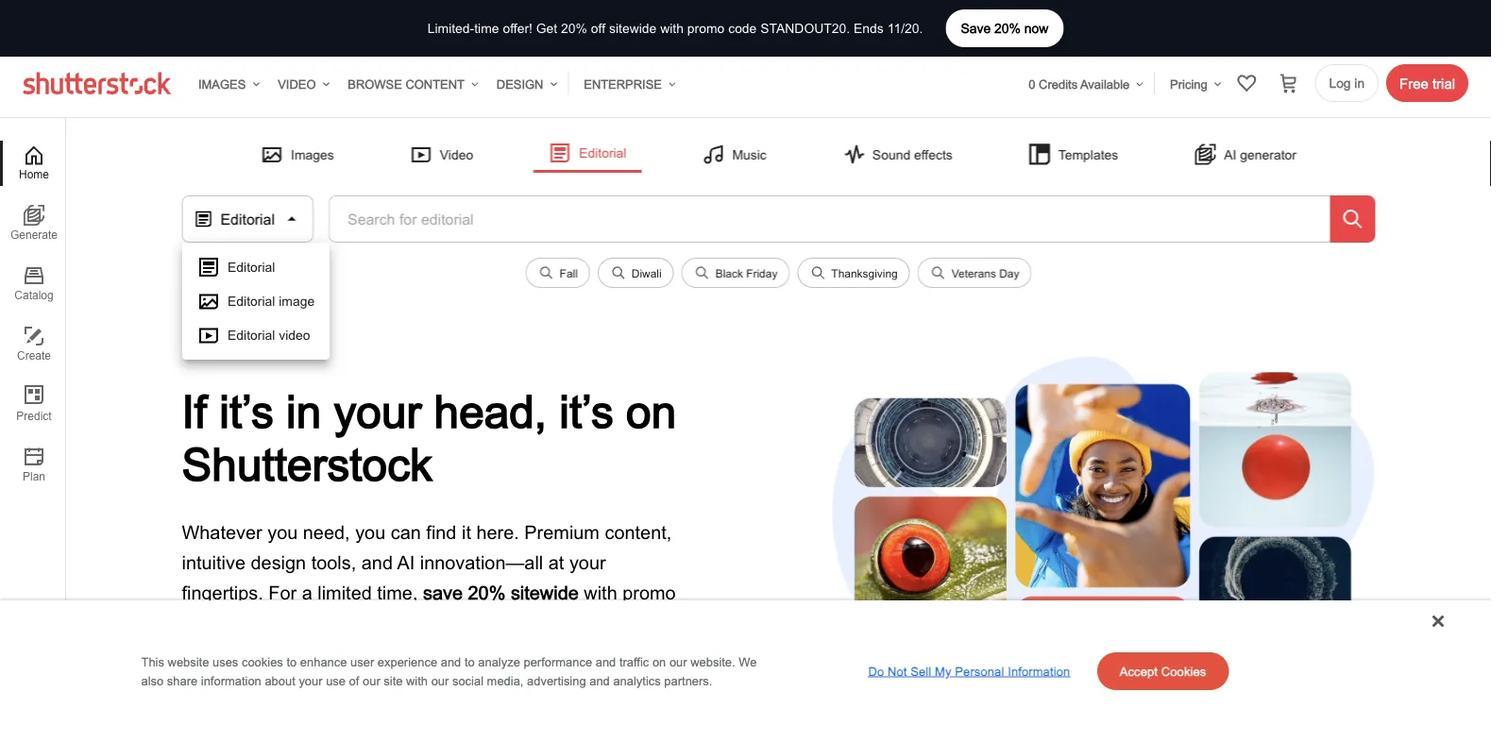 Task type: locate. For each thing, give the bounding box(es) containing it.
about
[[265, 673, 295, 687]]

content,
[[605, 521, 672, 543]]

0 horizontal spatial sitewide
[[511, 581, 579, 603]]

2 you from the left
[[355, 521, 385, 543]]

your inside this website uses cookies to enhance user experience and to analyze performance and traffic on our website. we also share information about your use of our site with our social media, advertising and analytics partners.
[[299, 673, 323, 687]]

log in link
[[1315, 64, 1379, 102]]

editorial button
[[182, 195, 314, 243]]

2 horizontal spatial 20%
[[994, 21, 1021, 36]]

our right of
[[363, 673, 380, 687]]

1 tab list from the top
[[0, 141, 65, 503]]

0 horizontal spatial your
[[299, 673, 323, 687]]

0 vertical spatial in
[[1355, 76, 1365, 91]]

it's
[[219, 384, 274, 437], [559, 384, 614, 437]]

with down experience
[[406, 673, 428, 687]]

veterans day link
[[918, 258, 1032, 296]]

ends
[[854, 21, 884, 36]]

1 horizontal spatial to
[[465, 655, 475, 669]]

1 horizontal spatial in
[[1355, 76, 1365, 91]]

on inside if it's in your head, it's on shutterstock
[[626, 384, 676, 437]]

1 vertical spatial with
[[584, 581, 617, 603]]

analyze
[[478, 655, 520, 669]]

advertising
[[527, 673, 586, 687]]

catalog
[[14, 289, 54, 302]]

editorial menu item
[[534, 136, 642, 173], [182, 250, 330, 284]]

in right log
[[1355, 76, 1365, 91]]

1 vertical spatial in
[[286, 384, 321, 437]]

code down fingertips.
[[182, 611, 223, 633]]

with promo code
[[182, 581, 676, 633]]

limited-time offer! get 20% off sitewide with promo code standout20. ends 11/20.
[[427, 21, 923, 36]]

images menu item
[[246, 137, 349, 171]]

to up about
[[287, 655, 297, 669]]

diwali button
[[598, 258, 674, 288]]

ai generator
[[1224, 147, 1297, 162]]

video menu item
[[394, 137, 488, 171]]

black friday
[[716, 266, 778, 280]]

code left standout20.
[[728, 21, 757, 36]]

0 horizontal spatial ai
[[397, 551, 415, 573]]

1 horizontal spatial sitewide
[[609, 21, 657, 36]]

0 horizontal spatial code
[[182, 611, 223, 633]]

1 horizontal spatial images
[[291, 147, 334, 162]]

sound effects menu item
[[827, 137, 968, 171]]

1 vertical spatial your
[[569, 551, 606, 573]]

menu
[[182, 136, 1375, 173], [182, 243, 330, 360]]

code inside with promo code
[[182, 611, 223, 633]]

20%
[[994, 21, 1021, 36], [561, 21, 587, 36], [468, 581, 506, 603]]

editorial video menu item
[[182, 318, 330, 352]]

social
[[452, 673, 484, 687]]

sound effects
[[872, 147, 953, 162]]

11/20.
[[887, 21, 923, 36]]

our left social
[[431, 673, 449, 687]]

sitewide right off
[[609, 21, 657, 36]]

0 vertical spatial on
[[626, 384, 676, 437]]

and left analytics
[[589, 673, 610, 687]]

of
[[349, 673, 359, 687]]

0 horizontal spatial video
[[278, 77, 316, 91]]

tab list
[[0, 141, 65, 503], [0, 643, 66, 742]]

ai left generator
[[1224, 147, 1237, 162]]

if
[[182, 384, 207, 437]]

browse content link
[[340, 65, 481, 103]]

editorial image
[[228, 294, 315, 309]]

you up "design" in the left of the page
[[267, 521, 298, 543]]

1 horizontal spatial with
[[584, 581, 617, 603]]

partners.
[[664, 673, 712, 687]]

1 vertical spatial code
[[182, 611, 223, 633]]

video down content in the top left of the page
[[440, 147, 473, 162]]

video link
[[270, 65, 333, 103]]

limited
[[318, 581, 372, 603]]

2 vertical spatial with
[[406, 673, 428, 687]]

thanksgiving button
[[797, 258, 910, 288]]

ai inside whatever you need, you can find it here. premium content, intuitive design tools, and ai innovation—all at your fingertips. for a limited time,
[[397, 551, 415, 573]]

at
[[548, 551, 564, 573]]

experience
[[378, 655, 437, 669]]

get
[[536, 21, 557, 36]]

0 vertical spatial promo
[[687, 21, 725, 36]]

this website uses cookies to enhance user experience and to analyze performance and traffic on our website. we also share information about your use of our site with our social media, advertising and analytics partners.
[[141, 655, 757, 687]]

2 horizontal spatial with
[[660, 21, 684, 36]]

0 horizontal spatial in
[[286, 384, 321, 437]]

1 horizontal spatial video
[[440, 147, 473, 162]]

save
[[961, 21, 991, 36]]

video right images link
[[278, 77, 316, 91]]

ai generator menu item
[[1179, 137, 1312, 171]]

2 horizontal spatial your
[[569, 551, 606, 573]]

on
[[626, 384, 676, 437], [652, 655, 666, 669]]

you left the can
[[355, 521, 385, 543]]

0 vertical spatial your
[[334, 384, 422, 437]]

with down "content," at the bottom left of the page
[[584, 581, 617, 603]]

promo
[[687, 21, 725, 36], [623, 581, 676, 603]]

1 horizontal spatial 20%
[[561, 21, 587, 36]]

images left video link
[[198, 77, 246, 91]]

0 vertical spatial sitewide
[[609, 21, 657, 36]]

this
[[141, 655, 164, 669]]

0 vertical spatial editorial menu item
[[534, 136, 642, 173]]

ai down the can
[[397, 551, 415, 573]]

0 credits available link
[[1021, 65, 1147, 103]]

2 vertical spatial your
[[299, 673, 323, 687]]

20% left now
[[994, 21, 1021, 36]]

0 horizontal spatial 20%
[[468, 581, 506, 603]]

accept cookies
[[1120, 664, 1206, 678]]

1 vertical spatial images
[[291, 147, 334, 162]]

0 vertical spatial tab list
[[0, 141, 65, 503]]

shutterstock
[[182, 437, 432, 490]]

1 vertical spatial editorial menu item
[[182, 250, 330, 284]]

content
[[405, 77, 465, 91]]

and
[[361, 551, 393, 573], [441, 655, 461, 669], [596, 655, 616, 669], [589, 673, 610, 687]]

20% down innovation—all
[[468, 581, 506, 603]]

0 horizontal spatial images
[[198, 77, 246, 91]]

0 horizontal spatial you
[[267, 521, 298, 543]]

user
[[350, 655, 374, 669]]

1 horizontal spatial your
[[334, 384, 422, 437]]

1 vertical spatial promo
[[623, 581, 676, 603]]

you
[[267, 521, 298, 543], [355, 521, 385, 543]]

0 horizontal spatial it's
[[219, 384, 274, 437]]

with
[[660, 21, 684, 36], [584, 581, 617, 603], [406, 673, 428, 687]]

need,
[[303, 521, 350, 543]]

0 horizontal spatial with
[[406, 673, 428, 687]]

sell
[[911, 664, 931, 678]]

sitewide down at
[[511, 581, 579, 603]]

0 horizontal spatial promo
[[623, 581, 676, 603]]

1 horizontal spatial you
[[355, 521, 385, 543]]

1 you from the left
[[267, 521, 298, 543]]

day
[[999, 266, 1019, 280]]

1 vertical spatial on
[[652, 655, 666, 669]]

in up shutterstock
[[286, 384, 321, 437]]

our up partners.
[[669, 655, 687, 669]]

1 vertical spatial sitewide
[[511, 581, 579, 603]]

1 horizontal spatial it's
[[559, 384, 614, 437]]

innovation—all
[[420, 551, 543, 573]]

0 horizontal spatial to
[[287, 655, 297, 669]]

use
[[326, 673, 346, 687]]

tools,
[[311, 551, 356, 573]]

1 horizontal spatial code
[[728, 21, 757, 36]]

we
[[739, 655, 757, 669]]

1 vertical spatial ai
[[397, 551, 415, 573]]

save 20% now
[[961, 21, 1049, 36]]

0
[[1029, 77, 1036, 91]]

pricing link
[[1163, 65, 1224, 103]]

your right at
[[569, 551, 606, 573]]

trial
[[1433, 75, 1455, 91]]

enterprise link
[[576, 65, 679, 103]]

your down enhance
[[299, 673, 323, 687]]

1 vertical spatial tab list
[[0, 643, 66, 742]]

and up social
[[441, 655, 461, 669]]

editorial menu item up editorial image
[[182, 250, 330, 284]]

editorial down images menu item
[[221, 210, 275, 228]]

and up time,
[[361, 551, 393, 573]]

credits
[[1039, 77, 1078, 91]]

sitewide
[[609, 21, 657, 36], [511, 581, 579, 603]]

accept cookies button
[[1097, 653, 1229, 690]]

20% for sitewide
[[468, 581, 506, 603]]

your inside whatever you need, you can find it here. premium content, intuitive design tools, and ai innovation—all at your fingertips. for a limited time,
[[569, 551, 606, 573]]

1 horizontal spatial promo
[[687, 21, 725, 36]]

images down video link
[[291, 147, 334, 162]]

black
[[716, 266, 743, 280]]

save 20% now link
[[946, 9, 1064, 47]]

shutterstock image
[[23, 72, 176, 94]]

0 vertical spatial ai
[[1224, 147, 1237, 162]]

off
[[591, 21, 605, 36]]

plan
[[23, 470, 45, 483]]

20% left off
[[561, 21, 587, 36]]

editorial menu item down enterprise
[[534, 136, 642, 173]]

1 horizontal spatial ai
[[1224, 147, 1237, 162]]

2 it's from the left
[[559, 384, 614, 437]]

cookies
[[1161, 664, 1206, 678]]

your up shutterstock
[[334, 384, 422, 437]]

with up enterprise link
[[660, 21, 684, 36]]

1 vertical spatial video
[[440, 147, 473, 162]]

promo inside with promo code
[[623, 581, 676, 603]]

to up social
[[465, 655, 475, 669]]

2 tab list from the top
[[0, 643, 66, 742]]



Task type: vqa. For each thing, say whether or not it's contained in the screenshot.
Emotional
no



Task type: describe. For each thing, give the bounding box(es) containing it.
a
[[302, 581, 312, 603]]

home link
[[0, 141, 65, 186]]

save 20% sitewide
[[423, 581, 579, 603]]

sound
[[872, 147, 910, 162]]

information
[[201, 673, 261, 687]]

image
[[279, 294, 315, 309]]

2 horizontal spatial our
[[669, 655, 687, 669]]

with inside this website uses cookies to enhance user experience and to analyze performance and traffic on our website. we also share information about your use of our site with our social media, advertising and analytics partners.
[[406, 673, 428, 687]]

design link
[[489, 65, 560, 103]]

0 vertical spatial video
[[278, 77, 316, 91]]

browse
[[348, 77, 402, 91]]

1 horizontal spatial editorial menu item
[[534, 136, 642, 173]]

editorial up editorial image menu item
[[228, 260, 275, 275]]

veterans day button
[[918, 258, 1032, 288]]

do
[[868, 664, 884, 678]]

ai inside ai generator 'menu item'
[[1224, 147, 1237, 162]]

0 credits available
[[1029, 77, 1130, 91]]

do not sell my personal information button
[[861, 657, 1078, 686]]

pricing
[[1170, 77, 1207, 91]]

fingertips.
[[182, 581, 263, 603]]

predict
[[16, 410, 52, 423]]

design
[[251, 551, 306, 573]]

editorial down enterprise
[[579, 145, 627, 161]]

performance
[[524, 655, 592, 669]]

0 horizontal spatial editorial menu item
[[182, 250, 330, 284]]

share
[[167, 673, 198, 687]]

search image
[[1341, 208, 1364, 230]]

accept
[[1120, 664, 1158, 678]]

premium
[[524, 521, 600, 543]]

create link
[[0, 322, 65, 367]]

standout20.
[[760, 21, 850, 36]]

find
[[426, 521, 457, 543]]

cookies
[[242, 655, 283, 669]]

and left traffic
[[596, 655, 616, 669]]

uses
[[212, 655, 238, 669]]

video
[[279, 328, 310, 343]]

here.
[[476, 521, 519, 543]]

save
[[423, 581, 463, 603]]

editorial up editorial video menu item
[[228, 294, 275, 309]]

generate
[[10, 229, 58, 241]]

whatever you need, you can find it here. premium content, intuitive design tools, and ai innovation—all at your fingertips. for a limited time,
[[182, 521, 672, 603]]

log
[[1329, 76, 1351, 91]]

free trial button
[[1386, 64, 1468, 102]]

templates menu item
[[1013, 137, 1133, 171]]

enterprise
[[584, 77, 662, 91]]

with inside with promo code
[[584, 581, 617, 603]]

images link
[[191, 65, 263, 103]]

catalog link
[[0, 262, 65, 307]]

for
[[268, 581, 297, 603]]

browse content
[[348, 77, 465, 91]]

on inside this website uses cookies to enhance user experience and to analyze performance and traffic on our website. we also share information about your use of our site with our social media, advertising and analytics partners.
[[652, 655, 666, 669]]

information
[[1008, 664, 1070, 678]]

predict link
[[0, 382, 65, 428]]

time,
[[377, 581, 418, 603]]

fall
[[560, 266, 578, 280]]

0 vertical spatial images
[[198, 77, 246, 91]]

fall button
[[526, 258, 590, 288]]

limited-
[[427, 21, 474, 36]]

generate link
[[0, 201, 65, 246]]

plan link
[[0, 443, 65, 488]]

in inside log in link
[[1355, 76, 1365, 91]]

1 horizontal spatial our
[[431, 673, 449, 687]]

diwali link
[[598, 258, 674, 296]]

now
[[1024, 21, 1049, 36]]

editorial image menu item
[[182, 284, 330, 318]]

not
[[888, 664, 907, 678]]

privacy alert dialog
[[0, 601, 1491, 742]]

1 it's from the left
[[219, 384, 274, 437]]

diwali
[[632, 266, 662, 280]]

available
[[1080, 77, 1130, 91]]

music menu item
[[687, 137, 782, 171]]

and inside whatever you need, you can find it here. premium content, intuitive design tools, and ai innovation—all at your fingertips. for a limited time,
[[361, 551, 393, 573]]

20% for now
[[994, 21, 1021, 36]]

veterans day
[[952, 266, 1019, 280]]

thanksgiving link
[[797, 258, 910, 296]]

0 horizontal spatial our
[[363, 673, 380, 687]]

2 to from the left
[[465, 655, 475, 669]]

0 vertical spatial menu
[[182, 136, 1375, 173]]

1 vertical spatial menu
[[182, 243, 330, 360]]

templates
[[1058, 147, 1118, 162]]

black friday link
[[682, 258, 790, 296]]

tab list containing home
[[0, 141, 65, 503]]

effects
[[914, 147, 953, 162]]

veterans
[[952, 266, 996, 280]]

design
[[497, 77, 543, 91]]

editorial video
[[228, 328, 310, 343]]

my
[[935, 664, 952, 678]]

editorial inside button
[[221, 210, 275, 228]]

editorial down editorial image menu item
[[228, 328, 275, 343]]

offer!
[[503, 21, 533, 36]]

video inside menu item
[[440, 147, 473, 162]]

free trial
[[1400, 75, 1455, 91]]

personal
[[955, 664, 1004, 678]]

your inside if it's in your head, it's on shutterstock
[[334, 384, 422, 437]]

cart image
[[1277, 72, 1300, 94]]

1 to from the left
[[287, 655, 297, 669]]

generator
[[1240, 147, 1297, 162]]

0 vertical spatial code
[[728, 21, 757, 36]]

site
[[384, 673, 403, 687]]

0 vertical spatial with
[[660, 21, 684, 36]]

create
[[17, 349, 51, 362]]

home
[[19, 168, 49, 181]]

traffic
[[619, 655, 649, 669]]

website
[[168, 655, 209, 669]]

media,
[[487, 673, 524, 687]]

collections image
[[1236, 72, 1258, 94]]

head,
[[434, 384, 547, 437]]

enhance
[[300, 655, 347, 669]]

images inside menu item
[[291, 147, 334, 162]]

in inside if it's in your head, it's on shutterstock
[[286, 384, 321, 437]]

whatever
[[182, 521, 262, 543]]



